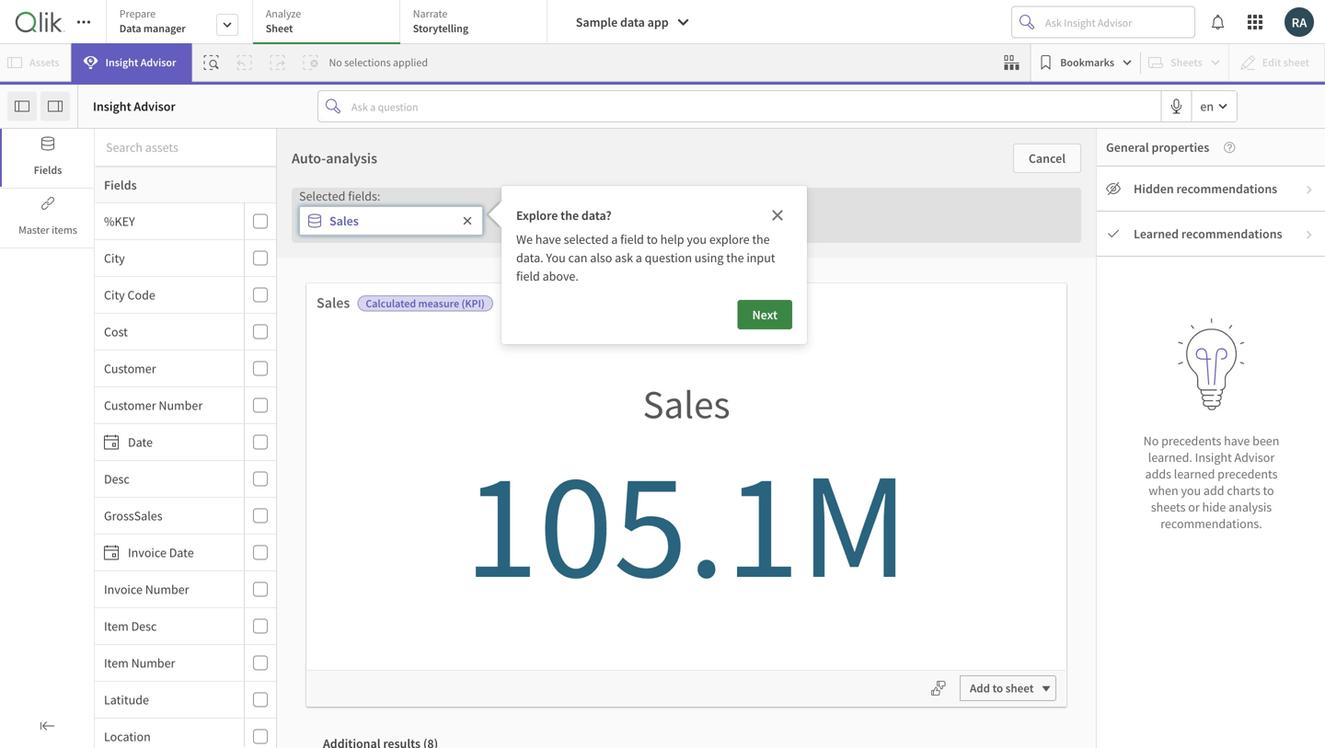 Task type: describe. For each thing, give the bounding box(es) containing it.
we
[[517, 231, 533, 248]]

to right adding
[[809, 250, 829, 278]]

you inside the we have selected a field to help you explore the data. you can also ask a question using the input field above.
[[687, 231, 707, 248]]

to inside . any found insights can be saved to this sheet.
[[721, 552, 733, 568]]

create
[[835, 462, 876, 480]]

0 vertical spatial precedents
[[1162, 433, 1222, 449]]

edit image
[[855, 500, 877, 516]]

city for city code
[[104, 287, 125, 303]]

edit sheet
[[877, 500, 928, 516]]

explore for explore your data directly or let qlik generate insights for you with
[[330, 499, 370, 516]]

choose
[[387, 250, 456, 278]]

city for city
[[104, 250, 125, 267]]

found
[[571, 552, 602, 568]]

insights left in
[[622, 499, 664, 516]]

discover
[[401, 576, 446, 593]]

explore for explore the data?
[[517, 207, 558, 224]]

location button
[[95, 729, 240, 745]]

explore
[[710, 231, 750, 248]]

. for any
[[720, 524, 723, 540]]

this inside . save any insights you discover to this sheet.
[[462, 576, 482, 593]]

105.1m
[[464, 429, 909, 618]]

item number
[[104, 655, 175, 672]]

the down "explore" in the right of the page
[[727, 250, 744, 266]]

advisor down insight advisor dropdown button
[[134, 98, 176, 115]]

customer number
[[104, 397, 203, 414]]

city button
[[95, 250, 240, 267]]

customer number button
[[95, 397, 240, 414]]

no for no precedents have been learned. insight advisor adds learned precedents when you add charts to sheets or hide analysis recommendations.
[[1144, 433, 1159, 449]]

item for item number
[[104, 655, 129, 672]]

the left data?
[[561, 207, 579, 224]]

using inside the we have selected a field to help you explore the data. you can also ask a question using the input field above.
[[695, 250, 724, 266]]

narrate storytelling
[[413, 6, 469, 35]]

0 vertical spatial sales
[[330, 213, 359, 229]]

can inside the we have selected a field to help you explore the data. you can also ask a question using the input field above.
[[569, 250, 588, 266]]

fields:
[[348, 188, 381, 204]]

learned
[[1134, 226, 1179, 242]]

grosssales
[[104, 508, 163, 524]]

hidden
[[1134, 180, 1175, 197]]

0 horizontal spatial sheet
[[900, 500, 928, 516]]

advisor up be
[[671, 525, 708, 540]]

1 vertical spatial using
[[726, 499, 755, 516]]

results tabs tab list
[[308, 722, 453, 749]]

with
[[481, 524, 505, 540]]

grosssales menu item
[[95, 498, 276, 535]]

(kpi)
[[462, 296, 485, 311]]

saved
[[687, 552, 719, 568]]

cancel
[[1029, 150, 1066, 167]]

started
[[671, 250, 736, 278]]

learned recommendations button
[[1097, 212, 1326, 257]]

date inside invoice date "menu item"
[[169, 545, 194, 561]]

any
[[726, 524, 746, 540]]

0 horizontal spatial fields
[[34, 163, 62, 177]]

choose an option below to get started adding to this sheet...
[[387, 250, 939, 278]]

ask
[[614, 525, 632, 540]]

storytelling
[[413, 21, 469, 35]]

selected
[[299, 188, 346, 204]]

insight down insight advisor dropdown button
[[93, 98, 131, 115]]

sheet...
[[872, 250, 939, 278]]

city code menu item
[[95, 277, 276, 314]]

creating
[[814, 527, 858, 543]]

date inside date menu item
[[128, 434, 153, 451]]

1 vertical spatial field
[[517, 268, 540, 284]]

2 master items button from the left
[[2, 189, 94, 247]]

data.
[[517, 250, 544, 266]]

city menu item
[[95, 240, 276, 277]]

customer for customer
[[104, 360, 156, 377]]

to inside . save any insights you discover to this sheet.
[[448, 576, 459, 593]]

insights inside . save any insights you discover to this sheet.
[[333, 576, 375, 593]]

qlik
[[500, 499, 521, 516]]

let
[[483, 499, 497, 516]]

question
[[645, 250, 692, 266]]

have a question?
[[609, 462, 717, 480]]

to inside no precedents have been learned. insight advisor adds learned precedents when you add charts to sheets or hide analysis recommendations.
[[1264, 483, 1275, 499]]

number for item number
[[131, 655, 175, 672]]

above.
[[543, 268, 579, 284]]

latitude
[[104, 692, 149, 708]]

2 data from the left
[[700, 499, 724, 516]]

cost button
[[95, 324, 240, 340]]

latitude menu item
[[95, 682, 276, 719]]

any
[[494, 549, 514, 565]]

desc button
[[95, 471, 240, 488]]

generate
[[346, 524, 393, 540]]

properties
[[1152, 139, 1210, 156]]

analyze sheet
[[266, 6, 301, 35]]

customer number menu item
[[95, 388, 276, 424]]

been
[[1253, 433, 1280, 449]]

explore your data directly or let qlik generate insights for you with
[[330, 499, 521, 540]]

adding
[[741, 250, 805, 278]]

the up input
[[752, 231, 770, 248]]

view disabled image
[[1107, 181, 1121, 196]]

question?
[[655, 462, 717, 480]]

general properties
[[1107, 139, 1210, 156]]

Search assets text field
[[95, 131, 276, 164]]

auto-analysis
[[292, 149, 377, 168]]

directly
[[426, 499, 467, 516]]

add
[[1204, 483, 1225, 499]]

no selections applied
[[329, 55, 428, 70]]

2 horizontal spatial this
[[833, 250, 867, 278]]

hidden recommendations
[[1134, 180, 1278, 197]]

add to sheet
[[970, 681, 1034, 696]]

new inside "to start creating visualizations and build your new sheet."
[[885, 552, 908, 568]]

invoice for invoice date
[[128, 545, 167, 561]]

Ask Insight Advisor text field
[[1042, 7, 1195, 37]]

insight inside dropdown button
[[106, 55, 138, 70]]

deselect field image
[[462, 215, 473, 226]]

narrate
[[413, 6, 448, 21]]

selections
[[344, 55, 391, 70]]

105.1m application
[[0, 0, 1326, 749]]

prepare data manager
[[119, 6, 186, 35]]

code
[[128, 287, 155, 303]]

input
[[747, 250, 776, 266]]

recommendations.
[[1161, 516, 1263, 532]]

insights inside . any found insights can be saved to this sheet.
[[605, 552, 647, 568]]

find new insights in the data using
[[570, 499, 755, 516]]

item number button
[[95, 655, 240, 672]]

bookmarks button
[[1035, 48, 1137, 77]]

prepare
[[119, 6, 156, 21]]

analysis inside no precedents have been learned. insight advisor adds learned precedents when you add charts to sheets or hide analysis recommendations.
[[1229, 499, 1273, 516]]

selected fields:
[[299, 188, 381, 204]]

data?
[[582, 207, 612, 224]]

next
[[753, 307, 778, 323]]

hide assets image
[[15, 99, 29, 114]]

new for find
[[597, 499, 619, 516]]

sheets
[[1152, 499, 1186, 516]]

to inside add to sheet button
[[993, 681, 1004, 696]]

desc inside menu item
[[104, 471, 130, 488]]

. any found insights can be saved to this sheet.
[[571, 524, 755, 593]]

applied
[[393, 55, 428, 70]]

customer button
[[95, 360, 240, 377]]

latitude button
[[95, 692, 240, 708]]

selections tool image
[[1005, 55, 1019, 70]]

you inside the explore your data directly or let qlik generate insights for you with
[[458, 524, 478, 540]]



Task type: vqa. For each thing, say whether or not it's contained in the screenshot.
to
yes



Task type: locate. For each thing, give the bounding box(es) containing it.
0 vertical spatial date
[[128, 434, 153, 451]]

. inside . save any insights you discover to this sheet.
[[460, 549, 463, 565]]

invoice up invoice number
[[128, 545, 167, 561]]

0 horizontal spatial this
[[462, 576, 482, 593]]

1 horizontal spatial .
[[720, 524, 723, 540]]

advisor down manager
[[141, 55, 176, 70]]

invoice date menu item
[[95, 535, 276, 572]]

0 horizontal spatial no
[[329, 55, 342, 70]]

sales down selected fields:
[[330, 213, 359, 229]]

0 horizontal spatial sheet.
[[484, 576, 517, 593]]

the right in
[[679, 499, 697, 516]]

1 vertical spatial insight advisor
[[93, 98, 176, 115]]

no
[[329, 55, 342, 70], [1144, 433, 1159, 449]]

precedents
[[1162, 433, 1222, 449], [1218, 466, 1278, 483]]

sheet. inside . any found insights can be saved to this sheet.
[[647, 576, 679, 593]]

charts
[[1228, 483, 1261, 499]]

number
[[159, 397, 203, 414], [145, 581, 189, 598], [131, 655, 175, 672]]

en
[[1201, 98, 1214, 115]]

insight down find new insights in the data using
[[634, 525, 668, 540]]

customer down cost
[[104, 360, 156, 377]]

invoice up item desc
[[104, 581, 143, 598]]

1 vertical spatial number
[[145, 581, 189, 598]]

you inside no precedents have been learned. insight advisor adds learned precedents when you add charts to sheets or hide analysis recommendations.
[[1182, 483, 1202, 499]]

sheet. down and
[[910, 552, 943, 568]]

add
[[970, 681, 991, 696]]

number down invoice date button
[[145, 581, 189, 598]]

sales 105.1m
[[464, 379, 909, 618]]

date menu item
[[95, 424, 276, 461]]

advisor up the 'charts'
[[1235, 449, 1275, 466]]

or left hide
[[1189, 499, 1200, 516]]

1 vertical spatial a
[[636, 250, 642, 266]]

sheet. down any
[[484, 576, 517, 593]]

to start creating visualizations and build your new sheet.
[[814, 499, 987, 568]]

start
[[956, 499, 981, 516]]

to inside "to start creating visualizations and build your new sheet."
[[942, 499, 954, 516]]

get
[[638, 250, 667, 278]]

learned
[[1175, 466, 1216, 483]]

0 horizontal spatial analysis
[[326, 149, 377, 168]]

invoice inside "menu item"
[[128, 545, 167, 561]]

fields
[[34, 163, 62, 177], [104, 177, 137, 193]]

analysis up selected fields:
[[326, 149, 377, 168]]

1 city from the top
[[104, 250, 125, 267]]

0 vertical spatial recommendations
[[1177, 180, 1278, 197]]

create new analytics
[[835, 462, 966, 480]]

item
[[104, 618, 129, 635], [104, 655, 129, 672]]

desc up the grosssales
[[104, 471, 130, 488]]

city code button
[[95, 287, 240, 303]]

0 vertical spatial number
[[159, 397, 203, 414]]

2 vertical spatial new
[[885, 552, 908, 568]]

you left discover
[[378, 576, 398, 593]]

0 vertical spatial field
[[621, 231, 644, 248]]

%key
[[104, 213, 135, 230]]

or inside no precedents have been learned. insight advisor adds learned precedents when you add charts to sheets or hide analysis recommendations.
[[1189, 499, 1200, 516]]

learned recommendations
[[1134, 226, 1283, 242]]

no inside no precedents have been learned. insight advisor adds learned precedents when you add charts to sheets or hide analysis recommendations.
[[1144, 433, 1159, 449]]

insight advisor down insight advisor dropdown button
[[93, 98, 176, 115]]

1 horizontal spatial fields
[[104, 177, 137, 193]]

or left let
[[469, 499, 481, 516]]

customer down customer button
[[104, 397, 156, 414]]

master items button
[[0, 189, 94, 247], [2, 189, 94, 247]]

a right ask
[[636, 250, 642, 266]]

recommendations for hidden recommendations
[[1177, 180, 1278, 197]]

sales inside sales 105.1m
[[643, 379, 731, 429]]

sheet. for new
[[910, 552, 943, 568]]

0 vertical spatial this
[[833, 250, 867, 278]]

selected
[[564, 231, 609, 248]]

help
[[661, 231, 685, 248]]

insight inside no precedents have been learned. insight advisor adds learned precedents when you add charts to sheets or hide analysis recommendations.
[[1196, 449, 1233, 466]]

en button
[[1193, 91, 1237, 122]]

item up item number
[[104, 618, 129, 635]]

1 horizontal spatial have
[[1225, 433, 1251, 449]]

1 horizontal spatial date
[[169, 545, 194, 561]]

menu inside 105.1m application
[[95, 203, 276, 749]]

1 horizontal spatial a
[[636, 250, 642, 266]]

can inside . any found insights can be saved to this sheet.
[[650, 552, 669, 568]]

data
[[119, 21, 141, 35]]

general
[[1107, 139, 1150, 156]]

2 vertical spatial a
[[644, 462, 652, 480]]

1 vertical spatial .
[[460, 549, 463, 565]]

0 vertical spatial your
[[372, 499, 397, 516]]

0 vertical spatial city
[[104, 250, 125, 267]]

1 vertical spatial no
[[1144, 433, 1159, 449]]

adds
[[1146, 466, 1172, 483]]

data right in
[[700, 499, 724, 516]]

your up generate
[[372, 499, 397, 516]]

field up ask
[[621, 231, 644, 248]]

insight advisor
[[106, 55, 176, 70], [93, 98, 176, 115]]

help image
[[1210, 142, 1236, 153]]

no for no selections applied
[[329, 55, 342, 70]]

to right saved
[[721, 552, 733, 568]]

2 city from the top
[[104, 287, 125, 303]]

invoice number menu item
[[95, 572, 276, 609]]

1 vertical spatial sheet
[[1006, 681, 1034, 696]]

this down any
[[735, 552, 755, 568]]

desc down invoice number
[[131, 618, 157, 635]]

have inside the we have selected a field to help you explore the data. you can also ask a question using the input field above.
[[536, 231, 561, 248]]

sales up question? at the bottom
[[643, 379, 731, 429]]

new
[[879, 462, 906, 480], [597, 499, 619, 516], [885, 552, 908, 568]]

item up the latitude
[[104, 655, 129, 672]]

menu
[[95, 203, 276, 749]]

date button
[[95, 434, 240, 451]]

have up you
[[536, 231, 561, 248]]

. save any insights you discover to this sheet.
[[333, 549, 517, 593]]

medium image
[[1107, 226, 1121, 241]]

sheet. inside . save any insights you discover to this sheet.
[[484, 576, 517, 593]]

using down "explore" in the right of the page
[[695, 250, 724, 266]]

grosssales button
[[95, 508, 240, 524]]

0 horizontal spatial your
[[372, 499, 397, 516]]

also
[[590, 250, 613, 266]]

insight up add
[[1196, 449, 1233, 466]]

an
[[460, 250, 484, 278]]

to left the 'start'
[[942, 499, 954, 516]]

city down %key
[[104, 250, 125, 267]]

a up ask
[[612, 231, 618, 248]]

hide properties image
[[48, 99, 63, 114]]

to left help
[[647, 231, 658, 248]]

0 vertical spatial desc
[[104, 471, 130, 488]]

for
[[440, 524, 456, 540]]

%key button
[[95, 213, 240, 230]]

1 data from the left
[[400, 499, 424, 516]]

1 vertical spatial new
[[597, 499, 619, 516]]

be
[[671, 552, 685, 568]]

to right the 'charts'
[[1264, 483, 1275, 499]]

insight
[[106, 55, 138, 70], [93, 98, 131, 115], [1196, 449, 1233, 466], [634, 525, 668, 540]]

no left selections
[[329, 55, 342, 70]]

have inside no precedents have been learned. insight advisor adds learned precedents when you add charts to sheets or hide analysis recommendations.
[[1225, 433, 1251, 449]]

sheet right add
[[1006, 681, 1034, 696]]

0 vertical spatial sheet
[[900, 500, 928, 516]]

this down save at the bottom of page
[[462, 576, 482, 593]]

sales left calculated
[[317, 294, 350, 312]]

the
[[561, 207, 579, 224], [752, 231, 770, 248], [727, 250, 744, 266], [679, 499, 697, 516]]

1 master items button from the left
[[0, 189, 94, 247]]

this inside . any found insights can be saved to this sheet.
[[735, 552, 755, 568]]

0 horizontal spatial field
[[517, 268, 540, 284]]

you right help
[[687, 231, 707, 248]]

this left sheet...
[[833, 250, 867, 278]]

city inside 'menu item'
[[104, 250, 125, 267]]

0 vertical spatial no
[[329, 55, 342, 70]]

0 horizontal spatial date
[[128, 434, 153, 451]]

number for invoice number
[[145, 581, 189, 598]]

0 horizontal spatial can
[[569, 250, 588, 266]]

explore inside the explore your data directly or let qlik generate insights for you with
[[330, 499, 370, 516]]

0 vertical spatial .
[[720, 524, 723, 540]]

1 horizontal spatial sheet.
[[647, 576, 679, 593]]

1 vertical spatial explore
[[330, 499, 370, 516]]

hidden recommendations button
[[1097, 167, 1326, 212]]

data
[[400, 499, 424, 516], [700, 499, 724, 516]]

number down the customer menu item
[[159, 397, 203, 414]]

in
[[667, 499, 677, 516]]

cost menu item
[[95, 314, 276, 351]]

item number menu item
[[95, 645, 276, 682]]

1 vertical spatial customer
[[104, 397, 156, 414]]

1 vertical spatial desc
[[131, 618, 157, 635]]

0 horizontal spatial .
[[460, 549, 463, 565]]

you right the for
[[458, 524, 478, 540]]

1 customer from the top
[[104, 360, 156, 377]]

no up the adds at bottom
[[1144, 433, 1159, 449]]

sheet. for this
[[484, 576, 517, 593]]

explore up generate
[[330, 499, 370, 516]]

1 vertical spatial have
[[1225, 433, 1251, 449]]

can down selected
[[569, 250, 588, 266]]

0 vertical spatial new
[[879, 462, 906, 480]]

below
[[553, 250, 610, 278]]

build
[[959, 527, 987, 543]]

a right have
[[644, 462, 652, 480]]

. left save at the bottom of page
[[460, 549, 463, 565]]

data inside the explore your data directly or let qlik generate insights for you with
[[400, 499, 424, 516]]

item desc menu item
[[95, 609, 276, 645]]

insights inside the explore your data directly or let qlik generate insights for you with
[[396, 524, 438, 540]]

1 vertical spatial recommendations
[[1182, 226, 1283, 242]]

data left directly
[[400, 499, 424, 516]]

we have selected a field to help you explore the data. you can also ask a question using the input field above.
[[517, 231, 776, 284]]

fields up master items
[[34, 163, 62, 177]]

0 horizontal spatial desc
[[104, 471, 130, 488]]

%key menu item
[[95, 203, 276, 240]]

0 vertical spatial a
[[612, 231, 618, 248]]

advisor inside dropdown button
[[141, 55, 176, 70]]

0 vertical spatial explore
[[517, 207, 558, 224]]

1 horizontal spatial analysis
[[1229, 499, 1273, 516]]

manager
[[144, 21, 186, 35]]

to right discover
[[448, 576, 459, 593]]

you
[[687, 231, 707, 248], [1182, 483, 1202, 499], [458, 524, 478, 540], [378, 576, 398, 593]]

0 vertical spatial insight advisor
[[106, 55, 176, 70]]

insights
[[622, 499, 664, 516], [396, 524, 438, 540], [605, 552, 647, 568], [333, 576, 375, 593]]

1 vertical spatial analysis
[[1229, 499, 1273, 516]]

recommendations
[[1177, 180, 1278, 197], [1182, 226, 1283, 242]]

0 vertical spatial using
[[695, 250, 724, 266]]

2 customer from the top
[[104, 397, 156, 414]]

explore up we
[[517, 207, 558, 224]]

1 vertical spatial sales
[[317, 294, 350, 312]]

0 vertical spatial item
[[104, 618, 129, 635]]

1 horizontal spatial explore
[[517, 207, 558, 224]]

date down grosssales menu item
[[169, 545, 194, 561]]

learned.
[[1149, 449, 1193, 466]]

2 horizontal spatial a
[[644, 462, 652, 480]]

1 horizontal spatial can
[[650, 552, 669, 568]]

invoice inside menu item
[[104, 581, 143, 598]]

0 vertical spatial customer
[[104, 360, 156, 377]]

menu containing %key
[[95, 203, 276, 749]]

recommendations for learned recommendations
[[1182, 226, 1283, 242]]

1 horizontal spatial data
[[700, 499, 724, 516]]

0 horizontal spatial a
[[612, 231, 618, 248]]

to inside the we have selected a field to help you explore the data. you can also ask a question using the input field above.
[[647, 231, 658, 248]]

master
[[19, 223, 49, 237]]

invoice number button
[[95, 581, 240, 598]]

new for create
[[879, 462, 906, 480]]

your inside the explore your data directly or let qlik generate insights for you with
[[372, 499, 397, 516]]

and
[[936, 527, 957, 543]]

edit
[[877, 500, 897, 516]]

1 vertical spatial can
[[650, 552, 669, 568]]

advisor
[[141, 55, 176, 70], [134, 98, 176, 115], [1235, 449, 1275, 466], [671, 525, 708, 540]]

location
[[104, 729, 151, 745]]

explore the data?
[[517, 207, 612, 224]]

2 vertical spatial number
[[131, 655, 175, 672]]

using up any
[[726, 499, 755, 516]]

number for customer number
[[159, 397, 203, 414]]

your inside "to start creating visualizations and build your new sheet."
[[858, 552, 882, 568]]

customer for customer number
[[104, 397, 156, 414]]

date down customer number
[[128, 434, 153, 451]]

1 horizontal spatial desc
[[131, 618, 157, 635]]

fields up %key
[[104, 177, 137, 193]]

to right also
[[614, 250, 633, 278]]

2 item from the top
[[104, 655, 129, 672]]

desc
[[104, 471, 130, 488], [131, 618, 157, 635]]

tab list containing prepare
[[106, 0, 554, 46]]

insight down data
[[106, 55, 138, 70]]

desc inside menu item
[[131, 618, 157, 635]]

1 horizontal spatial using
[[726, 499, 755, 516]]

or inside the explore your data directly or let qlik generate insights for you with
[[469, 499, 481, 516]]

new right find
[[597, 499, 619, 516]]

have
[[609, 462, 641, 480]]

customer menu item
[[95, 351, 276, 388]]

insights down generate
[[333, 576, 375, 593]]

. inside . any found insights can be saved to this sheet.
[[720, 524, 723, 540]]

tab list
[[106, 0, 554, 46]]

master items
[[19, 223, 77, 237]]

1 horizontal spatial this
[[735, 552, 755, 568]]

analytics
[[909, 462, 966, 480]]

1 horizontal spatial field
[[621, 231, 644, 248]]

0 vertical spatial invoice
[[128, 545, 167, 561]]

1 vertical spatial your
[[858, 552, 882, 568]]

Ask a question text field
[[348, 92, 1161, 121]]

find
[[570, 499, 594, 516]]

2 vertical spatial this
[[462, 576, 482, 593]]

sheet. inside "to start creating visualizations and build your new sheet."
[[910, 552, 943, 568]]

sheet inside button
[[1006, 681, 1034, 696]]

precedents down been
[[1218, 466, 1278, 483]]

1 horizontal spatial your
[[858, 552, 882, 568]]

0 horizontal spatial using
[[695, 250, 724, 266]]

1 vertical spatial this
[[735, 552, 755, 568]]

number down item desc button
[[131, 655, 175, 672]]

analysis right hide
[[1229, 499, 1273, 516]]

sheet right 'edit'
[[900, 500, 928, 516]]

sheet.
[[910, 552, 943, 568], [484, 576, 517, 593], [647, 576, 679, 593]]

analyze
[[266, 6, 301, 21]]

item desc button
[[95, 618, 240, 635]]

your down visualizations
[[858, 552, 882, 568]]

0 horizontal spatial data
[[400, 499, 424, 516]]

field down data.
[[517, 268, 540, 284]]

insights down ask
[[605, 552, 647, 568]]

you left add
[[1182, 483, 1202, 499]]

new down visualizations
[[885, 552, 908, 568]]

advisor inside no precedents have been learned. insight advisor adds learned precedents when you add charts to sheets or hide analysis recommendations.
[[1235, 449, 1275, 466]]

1 vertical spatial date
[[169, 545, 194, 561]]

1 vertical spatial invoice
[[104, 581, 143, 598]]

1 horizontal spatial sheet
[[1006, 681, 1034, 696]]

calculated
[[366, 296, 416, 311]]

sheet. down be
[[647, 576, 679, 593]]

1 horizontal spatial or
[[1189, 499, 1200, 516]]

. left any
[[720, 524, 723, 540]]

can left be
[[650, 552, 669, 568]]

tab list inside 105.1m application
[[106, 0, 554, 46]]

insight advisor inside dropdown button
[[106, 55, 176, 70]]

invoice date button
[[95, 545, 240, 561]]

0 vertical spatial can
[[569, 250, 588, 266]]

0 vertical spatial have
[[536, 231, 561, 248]]

recommendations down hidden recommendations button
[[1182, 226, 1283, 242]]

0 horizontal spatial or
[[469, 499, 481, 516]]

item for item desc
[[104, 618, 129, 635]]

measure
[[418, 296, 459, 311]]

0 horizontal spatial explore
[[330, 499, 370, 516]]

1 vertical spatial precedents
[[1218, 466, 1278, 483]]

0 horizontal spatial have
[[536, 231, 561, 248]]

insights left the for
[[396, 524, 438, 540]]

you inside . save any insights you discover to this sheet.
[[378, 576, 398, 593]]

1 vertical spatial item
[[104, 655, 129, 672]]

1 item from the top
[[104, 618, 129, 635]]

. for save
[[460, 549, 463, 565]]

city inside "menu item"
[[104, 287, 125, 303]]

search image
[[592, 524, 614, 541]]

to
[[647, 231, 658, 248], [614, 250, 633, 278], [809, 250, 829, 278], [1264, 483, 1275, 499], [942, 499, 954, 516], [721, 552, 733, 568], [448, 576, 459, 593], [993, 681, 1004, 696]]

location menu item
[[95, 719, 276, 749]]

1 vertical spatial city
[[104, 287, 125, 303]]

desc menu item
[[95, 461, 276, 498]]

0 vertical spatial analysis
[[326, 149, 377, 168]]

2 vertical spatial sales
[[643, 379, 731, 429]]

have left been
[[1225, 433, 1251, 449]]

city left code
[[104, 287, 125, 303]]

precedents up learned at the right of the page
[[1162, 433, 1222, 449]]

invoice date
[[128, 545, 194, 561]]

invoice for invoice number
[[104, 581, 143, 598]]

insight advisor down data
[[106, 55, 176, 70]]

new right create
[[879, 462, 906, 480]]

to right add
[[993, 681, 1004, 696]]

insight advisor button
[[71, 43, 192, 82]]

next button
[[738, 300, 793, 330]]

1 horizontal spatial no
[[1144, 433, 1159, 449]]

2 horizontal spatial sheet.
[[910, 552, 943, 568]]

recommendations down help image
[[1177, 180, 1278, 197]]



